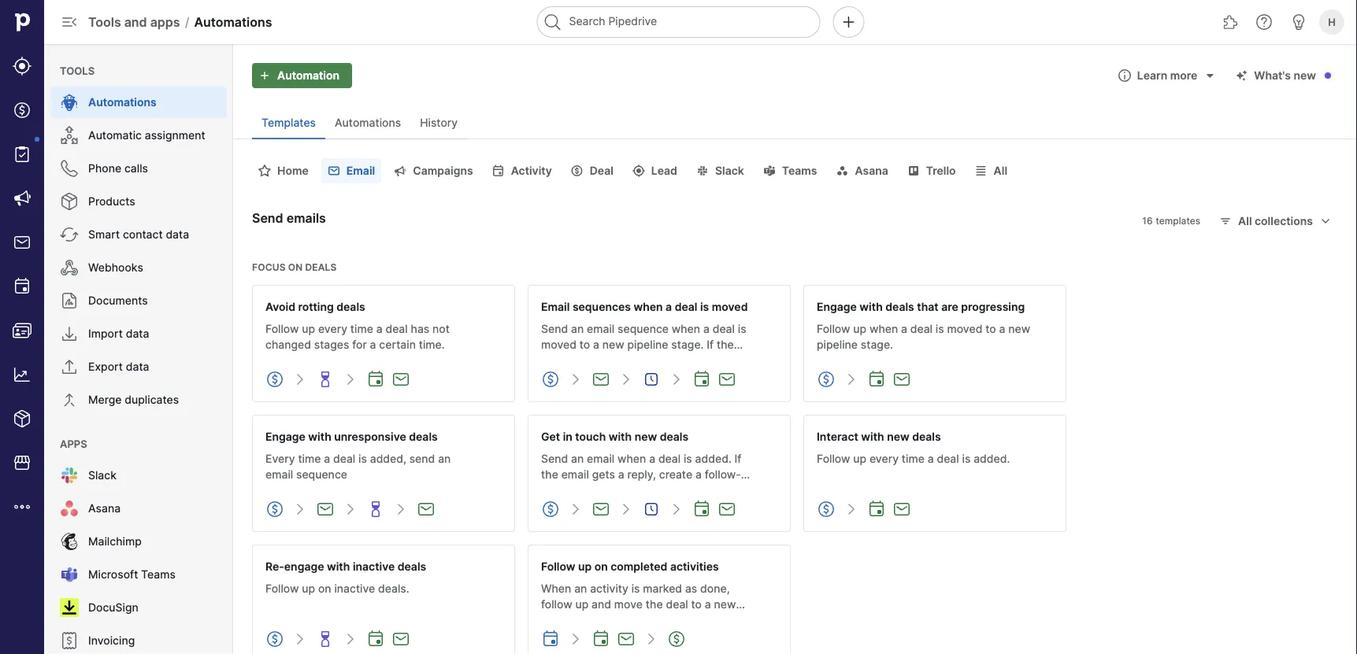 Task type: locate. For each thing, give the bounding box(es) containing it.
merge duplicates link
[[50, 385, 227, 416]]

send
[[252, 210, 283, 226], [541, 323, 568, 336], [541, 453, 568, 466]]

0 vertical spatial on
[[288, 262, 303, 273]]

trello
[[927, 164, 956, 178]]

3 color undefined image from the top
[[60, 159, 79, 178]]

color undefined image inside asana link
[[60, 500, 79, 519]]

1 horizontal spatial automations
[[194, 14, 272, 30]]

color undefined image inside microsoft teams link
[[60, 566, 79, 585]]

1 horizontal spatial color learn image
[[366, 500, 385, 519]]

color primary image right collections
[[1317, 215, 1336, 228]]

1 horizontal spatial email
[[541, 300, 570, 314]]

2 action. from the top
[[541, 484, 577, 498]]

follow up on inactive deals.
[[266, 583, 409, 596]]

an down the in
[[571, 453, 584, 466]]

leads image
[[13, 57, 32, 76]]

campaigns image
[[13, 189, 32, 208]]

all left collections
[[1239, 215, 1253, 228]]

0 vertical spatial inactive
[[353, 560, 395, 574]]

email right home
[[347, 164, 375, 178]]

new down the done,
[[714, 598, 736, 612]]

follow for follow up every time a deal is added.
[[817, 453, 851, 466]]

if
[[707, 338, 714, 352], [735, 453, 742, 466]]

color learn image down every time a deal is added, send an email sequence
[[366, 500, 385, 519]]

1 vertical spatial moved
[[948, 323, 983, 336]]

0 horizontal spatial added.
[[695, 453, 732, 466]]

all for all
[[994, 164, 1008, 178]]

export data link
[[50, 351, 227, 383]]

1 vertical spatial automations
[[88, 96, 157, 109]]

teams inside button
[[782, 164, 818, 178]]

color undefined image inside "import data" link
[[60, 325, 79, 344]]

is inside every time a deal is added, send an email sequence
[[359, 453, 367, 466]]

microsoft
[[88, 569, 138, 582]]

email up get in the bottom of the page
[[541, 354, 569, 368]]

color undefined image inside smart contact data link
[[60, 225, 79, 244]]

deal button
[[565, 158, 620, 184]]

color secondary rgba image right teams button
[[833, 165, 852, 177]]

deal inside every time a deal is added, send an email sequence
[[333, 453, 356, 466]]

color undefined image inside the docusign link
[[60, 599, 79, 618]]

when
[[634, 300, 663, 314], [672, 323, 701, 336], [870, 323, 898, 336], [618, 453, 646, 466]]

0 horizontal spatial moved
[[541, 338, 577, 352]]

1 horizontal spatial to
[[692, 598, 702, 612]]

slack left teams button
[[715, 164, 744, 178]]

email left sequences
[[541, 300, 570, 314]]

email sequences when a deal is moved
[[541, 300, 748, 314]]

3 color secondary rgba image from the left
[[693, 165, 712, 177]]

1 vertical spatial engage
[[266, 430, 306, 444]]

gets
[[572, 354, 595, 368], [592, 468, 615, 482]]

color secondary rgba image inside the slack button
[[693, 165, 712, 177]]

0 vertical spatial color primary image
[[1317, 215, 1336, 228]]

0 vertical spatial gets
[[572, 354, 595, 368]]

color active image for follow up every time a deal is added.
[[817, 500, 836, 519]]

0 horizontal spatial asana
[[88, 502, 121, 516]]

Search Pipedrive field
[[537, 6, 821, 38]]

2 vertical spatial send
[[541, 453, 568, 466]]

0 horizontal spatial color learn image
[[316, 630, 335, 649]]

0 vertical spatial follow-
[[685, 354, 721, 368]]

0 vertical spatial the
[[717, 338, 734, 352]]

an for follow
[[575, 583, 587, 596]]

color primary image
[[1116, 69, 1135, 82], [1201, 69, 1220, 82], [1233, 69, 1252, 82], [1217, 215, 1236, 228], [642, 500, 661, 519]]

marked
[[643, 583, 682, 596]]

pipeline
[[628, 338, 669, 352], [817, 338, 858, 352], [541, 614, 582, 628]]

a inside when an activity is marked as done, follow up and move the deal to a new pipeline stage.
[[705, 598, 711, 612]]

color undefined image left the microsoft
[[60, 566, 79, 585]]

color primary image inside all collections button
[[1317, 215, 1336, 228]]

0 horizontal spatial email
[[347, 164, 375, 178]]

color secondary rgba image inside the deal button
[[568, 165, 587, 177]]

color undefined image inside invoicing link
[[60, 632, 79, 651]]

2 color undefined image from the top
[[60, 126, 79, 145]]

6 color secondary rgba image from the left
[[833, 165, 852, 177]]

quick add image
[[840, 13, 859, 32]]

color learn image down follow up on inactive deals.
[[316, 630, 335, 649]]

2 color secondary rgba image from the left
[[324, 165, 343, 177]]

action. down get in the bottom of the page
[[541, 484, 577, 498]]

on for follow up on inactive deals.
[[318, 583, 331, 596]]

what's new button
[[1230, 63, 1339, 88]]

4 color undefined image from the top
[[60, 192, 79, 211]]

0 vertical spatial all
[[994, 164, 1008, 178]]

color secondary rgba image inside campaigns button
[[391, 165, 410, 177]]

changed
[[266, 338, 311, 352]]

data right import on the left of the page
[[126, 327, 149, 341]]

2 color secondary rgba image from the left
[[568, 165, 587, 177]]

webhooks
[[88, 261, 143, 275]]

color undefined image inside export data link
[[60, 358, 79, 377]]

new down sequences
[[603, 338, 625, 352]]

color undefined image for smart contact data
[[60, 225, 79, 244]]

what's
[[1255, 69, 1292, 82]]

0 horizontal spatial and
[[124, 14, 147, 30]]

0 horizontal spatial stage.
[[585, 614, 618, 628]]

1 vertical spatial send
[[541, 323, 568, 336]]

all for all collections
[[1239, 215, 1253, 228]]

every
[[266, 453, 295, 466]]

color primary image inside what's new button
[[1233, 69, 1252, 82]]

1 horizontal spatial stage.
[[672, 338, 704, 352]]

1 vertical spatial inactive
[[334, 583, 375, 596]]

on for follow up on completed activities
[[595, 560, 608, 574]]

new
[[1294, 69, 1317, 82], [1009, 323, 1031, 336], [603, 338, 625, 352], [635, 430, 657, 444], [887, 430, 910, 444], [714, 598, 736, 612]]

1 vertical spatial tools
[[60, 65, 95, 77]]

as
[[685, 583, 698, 596]]

color secondary rgba image for all
[[972, 165, 991, 177]]

color secondary rgba image left home
[[255, 165, 274, 177]]

automations up automatic
[[88, 96, 157, 109]]

and down activity at the left of page
[[592, 598, 611, 612]]

1 horizontal spatial every
[[870, 453, 899, 466]]

engage
[[284, 560, 324, 574]]

lead
[[652, 164, 678, 178]]

added,
[[370, 453, 407, 466]]

the inside when an activity is marked as done, follow up and move the deal to a new pipeline stage.
[[646, 598, 663, 612]]

color undefined image inside the merge duplicates link
[[60, 391, 79, 410]]

to down as on the bottom of page
[[692, 598, 702, 612]]

2 horizontal spatial stage.
[[861, 338, 894, 352]]

action. up get in the bottom of the page
[[541, 370, 577, 383]]

color active image down follow
[[541, 630, 560, 649]]

email down the in
[[562, 468, 589, 482]]

menu toggle image
[[60, 13, 79, 32]]

when down "engage with deals that are progressing"
[[870, 323, 898, 336]]

tools
[[88, 14, 121, 30], [60, 65, 95, 77]]

color secondary rgba image inside lead button
[[630, 165, 648, 177]]

phone calls
[[88, 162, 148, 175]]

color undefined image inside slack link
[[60, 467, 79, 485]]

is inside 'follow up when a deal is moved to a new pipeline stage.'
[[936, 323, 945, 336]]

new inside 'follow up when a deal is moved to a new pipeline stage.'
[[1009, 323, 1031, 336]]

color secondary rgba image right "lead"
[[693, 165, 712, 177]]

follow for follow up on completed activities
[[541, 560, 576, 574]]

color undefined image
[[13, 145, 32, 164], [60, 225, 79, 244], [60, 258, 79, 277], [60, 358, 79, 377], [60, 467, 79, 485], [60, 533, 79, 552], [60, 599, 79, 618], [60, 632, 79, 651]]

sequence down email sequences when a deal is moved
[[618, 323, 669, 336]]

on left deals
[[288, 262, 303, 273]]

color active image down changed
[[266, 370, 284, 389]]

color undefined image down apps
[[60, 467, 79, 485]]

color undefined image inside "products" link
[[60, 192, 79, 211]]

tools for tools and apps / automations
[[88, 14, 121, 30]]

1 horizontal spatial pipeline
[[628, 338, 669, 352]]

color learn image
[[366, 500, 385, 519], [316, 630, 335, 649]]

0 vertical spatial email
[[347, 164, 375, 178]]

4 color secondary rgba image from the left
[[630, 165, 648, 177]]

2 added. from the left
[[974, 453, 1011, 466]]

apps
[[60, 438, 87, 450]]

0 vertical spatial tools
[[88, 14, 121, 30]]

learn more button
[[1113, 63, 1223, 88]]

1 horizontal spatial if
[[735, 453, 742, 466]]

1 vertical spatial action.
[[541, 484, 577, 498]]

1 vertical spatial to
[[580, 338, 590, 352]]

inactive for on
[[334, 583, 375, 596]]

1 vertical spatial asana
[[88, 502, 121, 516]]

2 vertical spatial moved
[[541, 338, 577, 352]]

1 vertical spatial slack
[[88, 469, 117, 483]]

0 horizontal spatial time
[[298, 453, 321, 466]]

when down get in touch with new deals
[[618, 453, 646, 466]]

color secondary rgba image left campaigns
[[391, 165, 410, 177]]

stage. inside 'send an email sequence when a deal is moved to a new pipeline stage. if the email gets a reply, create a follow-up action.'
[[672, 338, 704, 352]]

pipeline inside 'follow up when a deal is moved to a new pipeline stage.'
[[817, 338, 858, 352]]

an right when
[[575, 583, 587, 596]]

color undefined image right deals image
[[60, 93, 79, 112]]

color secondary rgba image for activity
[[489, 165, 508, 177]]

5 color secondary rgba image from the left
[[760, 165, 779, 177]]

8 color undefined image from the top
[[60, 500, 79, 519]]

1 horizontal spatial asana
[[855, 164, 889, 178]]

0 vertical spatial moved
[[712, 300, 748, 314]]

time up the for
[[351, 323, 373, 336]]

reply,
[[607, 354, 636, 368], [628, 468, 656, 482]]

2 vertical spatial on
[[318, 583, 331, 596]]

1 color active image from the top
[[266, 500, 284, 519]]

reply, down get in touch with new deals
[[628, 468, 656, 482]]

with for interact with new deals
[[861, 430, 885, 444]]

0 vertical spatial asana
[[855, 164, 889, 178]]

color undefined image inside 'documents' link
[[60, 292, 79, 310]]

teams
[[782, 164, 818, 178], [141, 569, 176, 582]]

slack up asana link
[[88, 469, 117, 483]]

1 vertical spatial gets
[[592, 468, 615, 482]]

when inside 'follow up when a deal is moved to a new pipeline stage.'
[[870, 323, 898, 336]]

more
[[1171, 69, 1198, 82]]

color primary image for all
[[1217, 215, 1236, 228]]

1 horizontal spatial time
[[351, 323, 373, 336]]

1 horizontal spatial teams
[[782, 164, 818, 178]]

2 color active image from the top
[[266, 630, 284, 649]]

0 vertical spatial slack
[[715, 164, 744, 178]]

merge
[[88, 394, 122, 407]]

create inside send an email when a deal is added. if the email gets a reply, create a follow-up action.
[[659, 468, 693, 482]]

deals
[[305, 262, 337, 273]]

color undefined image for invoicing
[[60, 632, 79, 651]]

1 vertical spatial email
[[541, 300, 570, 314]]

color secondary rgba image inside trello button
[[904, 165, 923, 177]]

and left apps
[[124, 14, 147, 30]]

send inside send an email when a deal is added. if the email gets a reply, create a follow-up action.
[[541, 453, 568, 466]]

1 vertical spatial teams
[[141, 569, 176, 582]]

follow- inside send an email when a deal is added. if the email gets a reply, create a follow-up action.
[[705, 468, 741, 482]]

sales assistant image
[[1290, 13, 1309, 32]]

re-
[[266, 560, 284, 574]]

0 horizontal spatial all
[[994, 164, 1008, 178]]

2 horizontal spatial time
[[902, 453, 925, 466]]

on down engage
[[318, 583, 331, 596]]

1 vertical spatial every
[[870, 453, 899, 466]]

action.
[[541, 370, 577, 383], [541, 484, 577, 498]]

new inside 'send an email sequence when a deal is moved to a new pipeline stage. if the email gets a reply, create a follow-up action.'
[[603, 338, 625, 352]]

color undefined image for docusign
[[60, 599, 79, 618]]

color secondary rgba image
[[255, 165, 274, 177], [324, 165, 343, 177], [391, 165, 410, 177], [630, 165, 648, 177], [760, 165, 779, 177], [833, 165, 852, 177]]

slack
[[715, 164, 744, 178], [88, 469, 117, 483]]

sequence down engage with unresponsive deals
[[296, 468, 347, 482]]

color undefined image left invoicing
[[60, 632, 79, 651]]

tools down the "menu toggle" image
[[60, 65, 95, 77]]

asana link
[[50, 493, 227, 525]]

1 added. from the left
[[695, 453, 732, 466]]

engage for follow
[[817, 300, 857, 314]]

menu
[[0, 0, 44, 655], [44, 44, 233, 655]]

2 vertical spatial the
[[646, 598, 663, 612]]

all inside button
[[994, 164, 1008, 178]]

color undefined image inside automations link
[[60, 93, 79, 112]]

color undefined image for phone calls
[[60, 159, 79, 178]]

with right touch
[[609, 430, 632, 444]]

color primary image left what's
[[1233, 69, 1252, 82]]

data right contact
[[166, 228, 189, 242]]

gets inside 'send an email sequence when a deal is moved to a new pipeline stage. if the email gets a reply, create a follow-up action.'
[[572, 354, 595, 368]]

color undefined image inside mailchimp link
[[60, 533, 79, 552]]

products image
[[13, 410, 32, 429]]

color secondary rgba image
[[489, 165, 508, 177], [568, 165, 587, 177], [693, 165, 712, 177], [904, 165, 923, 177], [972, 165, 991, 177]]

products
[[88, 195, 135, 208]]

time for avoid rotting deals
[[351, 323, 373, 336]]

action. inside send an email when a deal is added. if the email gets a reply, create a follow-up action.
[[541, 484, 577, 498]]

6 color undefined image from the top
[[60, 325, 79, 344]]

with left that
[[860, 300, 883, 314]]

automations inside menu item
[[88, 96, 157, 109]]

1 horizontal spatial on
[[318, 583, 331, 596]]

home image
[[10, 10, 34, 34]]

email down touch
[[587, 453, 615, 466]]

0 vertical spatial automations
[[194, 14, 272, 30]]

every time a deal is added, send an email sequence
[[266, 453, 451, 482]]

color undefined image for products
[[60, 192, 79, 211]]

learn
[[1138, 69, 1168, 82]]

0 horizontal spatial if
[[707, 338, 714, 352]]

7 color undefined image from the top
[[60, 391, 79, 410]]

2 horizontal spatial automations
[[335, 116, 401, 130]]

moved for email sequences when a deal is moved
[[712, 300, 748, 314]]

1 horizontal spatial sequence
[[618, 323, 669, 336]]

4 color secondary rgba image from the left
[[904, 165, 923, 177]]

deals up deals. at the bottom of the page
[[398, 560, 427, 574]]

added. inside send an email when a deal is added. if the email gets a reply, create a follow-up action.
[[695, 453, 732, 466]]

0 horizontal spatial on
[[288, 262, 303, 273]]

0 horizontal spatial sequence
[[296, 468, 347, 482]]

if inside 'send an email sequence when a deal is moved to a new pipeline stage. if the email gets a reply, create a follow-up action.'
[[707, 338, 714, 352]]

an down sequences
[[571, 323, 584, 336]]

color secondary rgba image for lead
[[630, 165, 648, 177]]

color primary image right templates
[[1217, 215, 1236, 228]]

all collections button
[[1214, 209, 1339, 234]]

1 vertical spatial reply,
[[628, 468, 656, 482]]

color secondary rgba image right home
[[324, 165, 343, 177]]

color secondary rgba image inside "all" button
[[972, 165, 991, 177]]

asana
[[855, 164, 889, 178], [88, 502, 121, 516]]

1 action. from the top
[[541, 370, 577, 383]]

pipeline inside 'send an email sequence when a deal is moved to a new pipeline stage. if the email gets a reply, create a follow-up action.'
[[628, 338, 669, 352]]

color active image for follow up on inactive deals.
[[266, 630, 284, 649]]

2 horizontal spatial to
[[986, 323, 997, 336]]

color secondary rgba image right trello
[[972, 165, 991, 177]]

deals up follow up every time a deal has not changed stages for a certain time.
[[337, 300, 365, 314]]

color primary image
[[1317, 215, 1336, 228], [642, 370, 661, 389]]

webhooks link
[[50, 252, 227, 284]]

a
[[666, 300, 672, 314], [376, 323, 383, 336], [704, 323, 710, 336], [901, 323, 908, 336], [1000, 323, 1006, 336], [370, 338, 376, 352], [593, 338, 600, 352], [598, 354, 604, 368], [676, 354, 682, 368], [324, 453, 330, 466], [649, 453, 656, 466], [928, 453, 934, 466], [618, 468, 625, 482], [696, 468, 702, 482], [705, 598, 711, 612]]

color active image down re-
[[266, 630, 284, 649]]

all inside button
[[1239, 215, 1253, 228]]

1 vertical spatial color primary image
[[642, 370, 661, 389]]

1 horizontal spatial slack
[[715, 164, 744, 178]]

deal inside 'follow up when a deal is moved to a new pipeline stage.'
[[911, 323, 933, 336]]

every down interact with new deals
[[870, 453, 899, 466]]

automation
[[277, 69, 340, 82]]

1 vertical spatial all
[[1239, 215, 1253, 228]]

all right trello
[[994, 164, 1008, 178]]

follow-
[[685, 354, 721, 368], [705, 468, 741, 482]]

0 horizontal spatial engage
[[266, 430, 306, 444]]

0 vertical spatial action.
[[541, 370, 577, 383]]

2 horizontal spatial moved
[[948, 323, 983, 336]]

email down every on the bottom of page
[[266, 468, 293, 482]]

an for email
[[571, 323, 584, 336]]

color undefined image left phone
[[60, 159, 79, 178]]

an
[[571, 323, 584, 336], [438, 453, 451, 466], [571, 453, 584, 466], [575, 583, 587, 596]]

color undefined image left export
[[60, 358, 79, 377]]

0 vertical spatial to
[[986, 323, 997, 336]]

0 vertical spatial send
[[252, 210, 283, 226]]

products link
[[50, 186, 227, 217]]

to down sequences
[[580, 338, 590, 352]]

teams left asana button
[[782, 164, 818, 178]]

color secondary rgba image for trello
[[904, 165, 923, 177]]

time inside follow up every time a deal has not changed stages for a certain time.
[[351, 323, 373, 336]]

0 vertical spatial every
[[318, 323, 348, 336]]

color positive image
[[366, 370, 385, 389], [392, 370, 411, 389], [693, 370, 712, 389], [868, 370, 887, 389], [893, 370, 912, 389], [417, 500, 436, 519], [693, 500, 712, 519], [868, 500, 887, 519], [893, 500, 912, 519], [392, 630, 411, 649], [592, 630, 611, 649], [617, 630, 636, 649]]

deal inside send an email when a deal is added. if the email gets a reply, create a follow-up action.
[[659, 453, 681, 466]]

asana left trello button
[[855, 164, 889, 178]]

0 vertical spatial engage
[[817, 300, 857, 314]]

with for engage with deals that are progressing
[[860, 300, 883, 314]]

done,
[[701, 583, 730, 596]]

data for import data
[[126, 327, 149, 341]]

time right every on the bottom of page
[[298, 453, 321, 466]]

color undefined image for merge duplicates
[[60, 391, 79, 410]]

color undefined image left automatic
[[60, 126, 79, 145]]

color muted image
[[291, 370, 310, 389], [341, 370, 360, 389], [617, 370, 636, 389], [667, 370, 686, 389], [567, 500, 585, 519], [617, 500, 636, 519], [842, 500, 861, 519], [567, 630, 585, 649], [642, 630, 661, 649]]

1 vertical spatial the
[[541, 468, 559, 482]]

on
[[288, 262, 303, 273], [595, 560, 608, 574], [318, 583, 331, 596]]

1 horizontal spatial moved
[[712, 300, 748, 314]]

assignment
[[145, 129, 205, 142]]

0 vertical spatial color active image
[[266, 500, 284, 519]]

automations up email button
[[335, 116, 401, 130]]

color undefined image left import on the left of the page
[[60, 325, 79, 344]]

/
[[185, 14, 189, 30]]

color active image up get in the bottom of the page
[[541, 370, 560, 389]]

automatic
[[88, 129, 142, 142]]

0 horizontal spatial automations
[[88, 96, 157, 109]]

create down get in touch with new deals
[[659, 468, 693, 482]]

apps
[[150, 14, 180, 30]]

1 vertical spatial if
[[735, 453, 742, 466]]

color undefined image left the docusign
[[60, 599, 79, 618]]

5 color undefined image from the top
[[60, 292, 79, 310]]

inactive up deals. at the bottom of the page
[[353, 560, 395, 574]]

1 color secondary rgba image from the left
[[489, 165, 508, 177]]

color secondary rgba image left trello
[[904, 165, 923, 177]]

color secondary rgba image inside asana button
[[833, 165, 852, 177]]

color secondary rgba image for email
[[324, 165, 343, 177]]

every up stages
[[318, 323, 348, 336]]

1 color secondary rgba image from the left
[[255, 165, 274, 177]]

gets down get in touch with new deals
[[592, 468, 615, 482]]

color undefined image inside phone calls link
[[60, 159, 79, 178]]

2 horizontal spatial on
[[595, 560, 608, 574]]

1 vertical spatial data
[[126, 327, 149, 341]]

color undefined image for import data
[[60, 325, 79, 344]]

0 vertical spatial reply,
[[607, 354, 636, 368]]

0 vertical spatial teams
[[782, 164, 818, 178]]

send inside 'send an email sequence when a deal is moved to a new pipeline stage. if the email gets a reply, create a follow-up action.'
[[541, 323, 568, 336]]

an inside 'send an email sequence when a deal is moved to a new pipeline stage. if the email gets a reply, create a follow-up action.'
[[571, 323, 584, 336]]

color active image
[[266, 370, 284, 389], [541, 370, 560, 389], [817, 370, 836, 389], [541, 500, 560, 519], [817, 500, 836, 519], [541, 630, 560, 649]]

color active image down get in the bottom of the page
[[541, 500, 560, 519]]

0 horizontal spatial every
[[318, 323, 348, 336]]

when down email sequences when a deal is moved
[[672, 323, 701, 336]]

1 vertical spatial follow-
[[705, 468, 741, 482]]

asana up mailchimp
[[88, 502, 121, 516]]

send for send an email when a deal is added. if the email gets a reply, create a follow-up action.
[[541, 453, 568, 466]]

email inside button
[[347, 164, 375, 178]]

color secondary rgba image left deal
[[568, 165, 587, 177]]

h button
[[1317, 6, 1348, 38]]

color undefined image inside webhooks link
[[60, 258, 79, 277]]

to inside when an activity is marked as done, follow up and move the deal to a new pipeline stage.
[[692, 598, 702, 612]]

0 horizontal spatial color primary image
[[642, 370, 661, 389]]

not
[[433, 323, 450, 336]]

new down progressing
[[1009, 323, 1031, 336]]

on up activity at the left of page
[[595, 560, 608, 574]]

stage. down "engage with deals that are progressing"
[[861, 338, 894, 352]]

data for export data
[[126, 361, 149, 374]]

teams up the docusign link
[[141, 569, 176, 582]]

color secondary rgba image inside home button
[[255, 165, 274, 177]]

email inside every time a deal is added, send an email sequence
[[266, 468, 293, 482]]

1 horizontal spatial and
[[592, 598, 611, 612]]

interact with new deals
[[817, 430, 941, 444]]

1 color undefined image from the top
[[60, 93, 79, 112]]

color secondary rgba image inside email button
[[324, 165, 343, 177]]

data
[[166, 228, 189, 242], [126, 327, 149, 341], [126, 361, 149, 374]]

up inside 'follow up when a deal is moved to a new pipeline stage.'
[[854, 323, 867, 336]]

3 color secondary rgba image from the left
[[391, 165, 410, 177]]

1 horizontal spatial all
[[1239, 215, 1253, 228]]

asana inside asana link
[[88, 502, 121, 516]]

reply, inside 'send an email sequence when a deal is moved to a new pipeline stage. if the email gets a reply, create a follow-up action.'
[[607, 354, 636, 368]]

color undefined image left products
[[60, 192, 79, 211]]

color undefined image for export data
[[60, 358, 79, 377]]

follow up every time a deal is added.
[[817, 453, 1011, 466]]

inactive down re-engage with inactive deals
[[334, 583, 375, 596]]

color secondary rgba image for home
[[255, 165, 274, 177]]

engage
[[817, 300, 857, 314], [266, 430, 306, 444]]

2 horizontal spatial pipeline
[[817, 338, 858, 352]]

color secondary rgba image inside activity button
[[489, 165, 508, 177]]

quick help image
[[1255, 13, 1274, 32]]

up inside when an activity is marked as done, follow up and move the deal to a new pipeline stage.
[[576, 598, 589, 612]]

2 horizontal spatial the
[[717, 338, 734, 352]]

9 color undefined image from the top
[[60, 566, 79, 585]]

new right what's
[[1294, 69, 1317, 82]]

color muted image
[[567, 370, 585, 389], [842, 370, 861, 389], [291, 500, 310, 519], [341, 500, 360, 519], [392, 500, 411, 519], [667, 500, 686, 519], [291, 630, 310, 649], [341, 630, 360, 649]]

stage. down email sequences when a deal is moved
[[672, 338, 704, 352]]

2 vertical spatial data
[[126, 361, 149, 374]]

moved inside 'follow up when a deal is moved to a new pipeline stage.'
[[948, 323, 983, 336]]

color primary image down send an email when a deal is added. if the email gets a reply, create a follow-up action.
[[642, 500, 661, 519]]

color positive image
[[592, 370, 611, 389], [718, 370, 737, 389], [316, 500, 335, 519], [592, 500, 611, 519], [718, 500, 737, 519], [366, 630, 385, 649], [667, 630, 686, 649]]

1 vertical spatial and
[[592, 598, 611, 612]]

an inside when an activity is marked as done, follow up and move the deal to a new pipeline stage.
[[575, 583, 587, 596]]

follow inside 'follow up when a deal is moved to a new pipeline stage.'
[[817, 323, 851, 336]]

1 vertical spatial on
[[595, 560, 608, 574]]

email
[[347, 164, 375, 178], [541, 300, 570, 314]]

color secondary rgba image for deal
[[568, 165, 587, 177]]

follow inside follow up every time a deal has not changed stages for a certain time.
[[266, 323, 299, 336]]

5 color secondary rgba image from the left
[[972, 165, 991, 177]]

color undefined image left "smart"
[[60, 225, 79, 244]]

export data
[[88, 361, 149, 374]]

reply, down sequences
[[607, 354, 636, 368]]

every inside follow up every time a deal has not changed stages for a certain time.
[[318, 323, 348, 336]]

color undefined image left 'webhooks'
[[60, 258, 79, 277]]

color undefined image right the more icon
[[60, 500, 79, 519]]

a inside every time a deal is added, send an email sequence
[[324, 453, 330, 466]]

0 vertical spatial if
[[707, 338, 714, 352]]

color undefined image
[[60, 93, 79, 112], [60, 126, 79, 145], [60, 159, 79, 178], [60, 192, 79, 211], [60, 292, 79, 310], [60, 325, 79, 344], [60, 391, 79, 410], [60, 500, 79, 519], [60, 566, 79, 585]]

calls
[[124, 162, 148, 175]]

color primary image up get in touch with new deals
[[642, 370, 661, 389]]

email for email sequences when a deal is moved
[[541, 300, 570, 314]]

touch
[[575, 430, 606, 444]]

send for send emails
[[252, 210, 283, 226]]

merge duplicates
[[88, 394, 179, 407]]

follow for follow up every time a deal has not changed stages for a certain time.
[[266, 323, 299, 336]]

0 horizontal spatial the
[[541, 468, 559, 482]]

color secondary rgba image right the slack button at the top of the page
[[760, 165, 779, 177]]

1 vertical spatial create
[[659, 468, 693, 482]]

every for with
[[870, 453, 899, 466]]

collections
[[1255, 215, 1314, 228]]

color undefined image inside "automatic assignment" link
[[60, 126, 79, 145]]

export
[[88, 361, 123, 374]]

an inside send an email when a deal is added. if the email gets a reply, create a follow-up action.
[[571, 453, 584, 466]]

to down progressing
[[986, 323, 997, 336]]

1 horizontal spatial engage
[[817, 300, 857, 314]]

color active image
[[266, 500, 284, 519], [266, 630, 284, 649]]

docusign link
[[50, 593, 227, 624]]

0 vertical spatial create
[[639, 354, 672, 368]]

deal
[[675, 300, 698, 314], [386, 323, 408, 336], [713, 323, 735, 336], [911, 323, 933, 336], [333, 453, 356, 466], [659, 453, 681, 466], [937, 453, 960, 466], [666, 598, 689, 612]]

2 vertical spatial to
[[692, 598, 702, 612]]



Task type: describe. For each thing, give the bounding box(es) containing it.
send emails
[[252, 210, 326, 226]]

color undefined image for asana
[[60, 500, 79, 519]]

avoid rotting deals
[[266, 300, 365, 314]]

an inside every time a deal is added, send an email sequence
[[438, 453, 451, 466]]

sequence inside every time a deal is added, send an email sequence
[[296, 468, 347, 482]]

are
[[942, 300, 959, 314]]

moved inside 'send an email sequence when a deal is moved to a new pipeline stage. if the email gets a reply, create a follow-up action.'
[[541, 338, 577, 352]]

asana inside asana button
[[855, 164, 889, 178]]

phone
[[88, 162, 121, 175]]

activities
[[671, 560, 719, 574]]

tools for tools
[[60, 65, 95, 77]]

color undefined image up campaigns icon
[[13, 145, 32, 164]]

time.
[[419, 338, 445, 352]]

interact
[[817, 430, 859, 444]]

automatic assignment
[[88, 129, 205, 142]]

16 templates
[[1143, 216, 1201, 227]]

import data link
[[50, 318, 227, 350]]

smart contact data
[[88, 228, 189, 242]]

2 vertical spatial automations
[[335, 116, 401, 130]]

marketplace image
[[13, 454, 32, 473]]

color undefined image for mailchimp
[[60, 533, 79, 552]]

follow
[[541, 598, 573, 612]]

follow up when a deal is moved to a new pipeline stage.
[[817, 323, 1031, 352]]

with up follow up on inactive deals.
[[327, 560, 350, 574]]

color secondary rgba image for teams
[[760, 165, 779, 177]]

color undefined image for documents
[[60, 292, 79, 310]]

emails
[[287, 210, 326, 226]]

asana button
[[830, 158, 895, 184]]

color active image for when an activity is marked as done, follow up and move the deal to a new pipeline stage.
[[541, 630, 560, 649]]

color active image for every time a deal is added, send an email sequence
[[266, 500, 284, 519]]

16
[[1143, 216, 1153, 227]]

to inside 'follow up when a deal is moved to a new pipeline stage.'
[[986, 323, 997, 336]]

automatic assignment link
[[50, 120, 227, 151]]

gets inside send an email when a deal is added. if the email gets a reply, create a follow-up action.
[[592, 468, 615, 482]]

all button
[[969, 158, 1014, 184]]

sales inbox image
[[13, 233, 32, 252]]

has
[[411, 323, 430, 336]]

re-engage with inactive deals
[[266, 560, 427, 574]]

time inside every time a deal is added, send an email sequence
[[298, 453, 321, 466]]

deals up send an email when a deal is added. if the email gets a reply, create a follow-up action.
[[660, 430, 689, 444]]

and inside when an activity is marked as done, follow up and move the deal to a new pipeline stage.
[[592, 598, 611, 612]]

rotting
[[298, 300, 334, 314]]

get in touch with new deals
[[541, 430, 689, 444]]

unresponsive
[[334, 430, 406, 444]]

every for rotting
[[318, 323, 348, 336]]

activities image
[[13, 277, 32, 296]]

menu containing automations
[[44, 44, 233, 655]]

smart contact data link
[[50, 219, 227, 251]]

stages
[[314, 338, 349, 352]]

color primary inverted image
[[255, 69, 274, 82]]

certain
[[379, 338, 416, 352]]

move
[[614, 598, 643, 612]]

if inside send an email when a deal is added. if the email gets a reply, create a follow-up action.
[[735, 453, 742, 466]]

stage. inside 'follow up when a deal is moved to a new pipeline stage.'
[[861, 338, 894, 352]]

email down sequences
[[587, 323, 615, 336]]

trello button
[[901, 158, 963, 184]]

get
[[541, 430, 560, 444]]

email for email
[[347, 164, 375, 178]]

documents
[[88, 294, 148, 308]]

action. inside 'send an email sequence when a deal is moved to a new pipeline stage. if the email gets a reply, create a follow-up action.'
[[541, 370, 577, 383]]

slack inside button
[[715, 164, 744, 178]]

color secondary rgba image for campaigns
[[391, 165, 410, 177]]

activity
[[590, 583, 629, 596]]

invoicing link
[[50, 626, 227, 655]]

create inside 'send an email sequence when a deal is moved to a new pipeline stage. if the email gets a reply, create a follow-up action.'
[[639, 354, 672, 368]]

engage with deals that are progressing
[[817, 300, 1025, 314]]

the inside send an email when a deal is added. if the email gets a reply, create a follow-up action.
[[541, 468, 559, 482]]

automation button
[[252, 63, 352, 88]]

when inside 'send an email sequence when a deal is moved to a new pipeline stage. if the email gets a reply, create a follow-up action.'
[[672, 323, 701, 336]]

color primary image right more
[[1201, 69, 1220, 82]]

activity button
[[486, 158, 558, 184]]

teams button
[[757, 158, 824, 184]]

stage. inside when an activity is marked as done, follow up and move the deal to a new pipeline stage.
[[585, 614, 618, 628]]

sequence inside 'send an email sequence when a deal is moved to a new pipeline stage. if the email gets a reply, create a follow-up action.'
[[618, 323, 669, 336]]

with for engage with unresponsive deals
[[308, 430, 332, 444]]

send for send an email sequence when a deal is moved to a new pipeline stage. if the email gets a reply, create a follow-up action.
[[541, 323, 568, 336]]

deals up follow up every time a deal is added.
[[913, 430, 941, 444]]

0 vertical spatial data
[[166, 228, 189, 242]]

for
[[352, 338, 367, 352]]

up inside follow up every time a deal has not changed stages for a certain time.
[[302, 323, 315, 336]]

history
[[420, 116, 458, 130]]

deals.
[[378, 583, 409, 596]]

color primary image for what's
[[1233, 69, 1252, 82]]

import data
[[88, 327, 149, 341]]

deal inside 'send an email sequence when a deal is moved to a new pipeline stage. if the email gets a reply, create a follow-up action.'
[[713, 323, 735, 336]]

progressing
[[962, 300, 1025, 314]]

avoid
[[266, 300, 295, 314]]

sequences
[[573, 300, 631, 314]]

contacts image
[[13, 322, 32, 340]]

color primary image for learn
[[1116, 69, 1135, 82]]

1 vertical spatial color learn image
[[316, 630, 335, 649]]

the inside 'send an email sequence when a deal is moved to a new pipeline stage. if the email gets a reply, create a follow-up action.'
[[717, 338, 734, 352]]

insights image
[[13, 366, 32, 385]]

activity
[[511, 164, 552, 178]]

phone calls link
[[50, 153, 227, 184]]

templates
[[262, 116, 316, 130]]

deals up send
[[409, 430, 438, 444]]

added. for follow up every time a deal is added.
[[974, 453, 1011, 466]]

when an activity is marked as done, follow up and move the deal to a new pipeline stage.
[[541, 583, 736, 628]]

color secondary rgba image for slack
[[693, 165, 712, 177]]

new inside button
[[1294, 69, 1317, 82]]

documents link
[[50, 285, 227, 317]]

moved for follow up when a deal is moved to a new pipeline stage.
[[948, 323, 983, 336]]

engage with unresponsive deals
[[266, 430, 438, 444]]

new up send an email when a deal is added. if the email gets a reply, create a follow-up action.
[[635, 430, 657, 444]]

0 vertical spatial color learn image
[[366, 500, 385, 519]]

deal inside follow up every time a deal has not changed stages for a certain time.
[[386, 323, 408, 336]]

completed
[[611, 560, 668, 574]]

color undefined image for automations
[[60, 93, 79, 112]]

new inside when an activity is marked as done, follow up and move the deal to a new pipeline stage.
[[714, 598, 736, 612]]

import
[[88, 327, 123, 341]]

0 vertical spatial and
[[124, 14, 147, 30]]

color active image for follow up when a deal is moved to a new pipeline stage.
[[817, 370, 836, 389]]

slack inside menu
[[88, 469, 117, 483]]

time for interact with new deals
[[902, 453, 925, 466]]

up inside 'send an email sequence when a deal is moved to a new pipeline stage. if the email gets a reply, create a follow-up action.'
[[721, 354, 734, 368]]

deal inside when an activity is marked as done, follow up and move the deal to a new pipeline stage.
[[666, 598, 689, 612]]

is inside send an email when a deal is added. if the email gets a reply, create a follow-up action.
[[684, 453, 692, 466]]

follow- inside 'send an email sequence when a deal is moved to a new pipeline stage. if the email gets a reply, create a follow-up action.'
[[685, 354, 721, 368]]

when up 'send an email sequence when a deal is moved to a new pipeline stage. if the email gets a reply, create a follow-up action.'
[[634, 300, 663, 314]]

email button
[[321, 158, 382, 184]]

campaigns
[[413, 164, 473, 178]]

slack link
[[50, 460, 227, 492]]

what's new
[[1255, 69, 1317, 82]]

home button
[[252, 158, 315, 184]]

when inside send an email when a deal is added. if the email gets a reply, create a follow-up action.
[[618, 453, 646, 466]]

microsoft teams link
[[50, 559, 227, 591]]

color undefined image for microsoft teams
[[60, 566, 79, 585]]

added. for send an email when a deal is added. if the email gets a reply, create a follow-up action.
[[695, 453, 732, 466]]

duplicates
[[125, 394, 179, 407]]

color undefined image for slack
[[60, 467, 79, 485]]

color active image for follow up every time a deal has not changed stages for a certain time.
[[266, 370, 284, 389]]

follow for follow up on inactive deals.
[[266, 583, 299, 596]]

color undefined image for webhooks
[[60, 258, 79, 277]]

that
[[917, 300, 939, 314]]

to inside 'send an email sequence when a deal is moved to a new pipeline stage. if the email gets a reply, create a follow-up action.'
[[580, 338, 590, 352]]

color active image for send an email sequence when a deal is moved to a new pipeline stage. if the email gets a reply, create a follow-up action.
[[541, 370, 560, 389]]

color secondary rgba image for asana
[[833, 165, 852, 177]]

smart
[[88, 228, 120, 242]]

invoicing
[[88, 635, 135, 648]]

up inside send an email when a deal is added. if the email gets a reply, create a follow-up action.
[[741, 468, 755, 482]]

deals left that
[[886, 300, 915, 314]]

in
[[563, 430, 573, 444]]

microsoft teams
[[88, 569, 176, 582]]

deals image
[[13, 101, 32, 120]]

focus on deals
[[252, 262, 337, 273]]

is inside 'send an email sequence when a deal is moved to a new pipeline stage. if the email gets a reply, create a follow-up action.'
[[738, 323, 747, 336]]

color active image for send an email when a deal is added. if the email gets a reply, create a follow-up action.
[[541, 500, 560, 519]]

reply, inside send an email when a deal is added. if the email gets a reply, create a follow-up action.
[[628, 468, 656, 482]]

send an email sequence when a deal is moved to a new pipeline stage. if the email gets a reply, create a follow-up action.
[[541, 323, 747, 383]]

an for get
[[571, 453, 584, 466]]

automations menu item
[[44, 87, 233, 118]]

follow for follow up when a deal is moved to a new pipeline stage.
[[817, 323, 851, 336]]

lead button
[[626, 158, 684, 184]]

inactive for with
[[353, 560, 395, 574]]

new up follow up every time a deal is added.
[[887, 430, 910, 444]]

is inside when an activity is marked as done, follow up and move the deal to a new pipeline stage.
[[632, 583, 640, 596]]

pipeline inside when an activity is marked as done, follow up and move the deal to a new pipeline stage.
[[541, 614, 582, 628]]

engage for every
[[266, 430, 306, 444]]

mailchimp
[[88, 535, 142, 549]]

tools and apps / automations
[[88, 14, 272, 30]]

slack button
[[690, 158, 751, 184]]

mailchimp link
[[50, 526, 227, 558]]

automations link
[[50, 87, 227, 118]]

h
[[1329, 16, 1336, 28]]

color learn image
[[316, 370, 335, 389]]

more image
[[13, 498, 32, 517]]

color undefined image for automatic assignment
[[60, 126, 79, 145]]

learn more
[[1138, 69, 1198, 82]]



Task type: vqa. For each thing, say whether or not it's contained in the screenshot.
Send inside Send an email when a deal is added. If the email gets a reply, create a follow-up action.
yes



